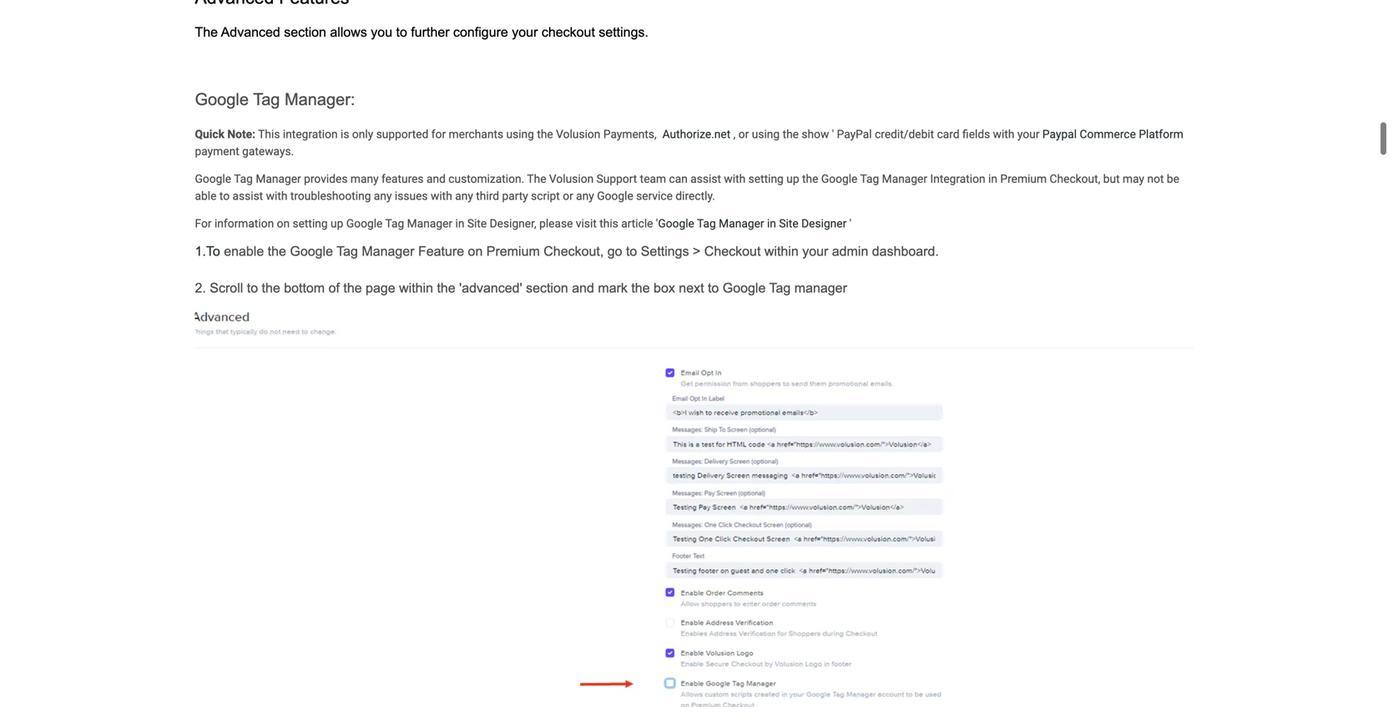 Task type: locate. For each thing, give the bounding box(es) containing it.
checkout, left but
[[1050, 172, 1101, 186]]

dashboard.
[[872, 244, 939, 259]]

premium
[[1000, 172, 1047, 186], [487, 244, 540, 259]]

2 any from the left
[[455, 189, 473, 203]]

0 horizontal spatial section
[[284, 25, 326, 40]]

using right ,
[[752, 127, 780, 141]]

1 horizontal spatial the
[[527, 172, 546, 186]]

supported
[[376, 127, 429, 141]]

0 vertical spatial setting
[[749, 172, 784, 186]]

with down ,
[[724, 172, 746, 186]]

1 horizontal spatial premium
[[1000, 172, 1047, 186]]

to
[[396, 25, 407, 40], [219, 189, 230, 203], [626, 244, 637, 259], [247, 281, 258, 296], [708, 281, 719, 296]]

0 horizontal spatial your
[[512, 25, 538, 40]]

on right information
[[277, 216, 290, 230]]

in inside google tag manager provides many features and customization. the volusion support team can assist with setting up the google tag manager integration in premium checkout, but may not be able to assist with troubleshooting any issues with any third party script or any google service directly.
[[988, 172, 998, 186]]

site down third
[[467, 216, 487, 230]]

paypal commerce platform link
[[1043, 127, 1184, 141]]

volusion inside quick note: this integration is only supported for merchants using the volusion payments, authorize.net , or using the show ' paypal credit/debit card fields with your paypal commerce platform payment gateways.
[[556, 127, 601, 141]]

your left checkout
[[512, 25, 538, 40]]

0 horizontal spatial or
[[563, 189, 573, 203]]

next
[[679, 281, 704, 296]]

within right page
[[399, 281, 433, 296]]

setting down troubleshooting
[[293, 216, 328, 230]]

configure
[[453, 25, 508, 40]]

setting inside google tag manager provides many features and customization. the volusion support team can assist with setting up the google tag manager integration in premium checkout, but may not be able to assist with troubleshooting any issues with any third party script or any google service directly.
[[749, 172, 784, 186]]

designer
[[802, 216, 847, 230]]

enable
[[224, 244, 264, 259]]

0 horizontal spatial '
[[656, 216, 658, 230]]

the advanced section allows you to further configure your checkout settings.
[[195, 25, 649, 40]]

or
[[739, 127, 749, 141], [563, 189, 573, 203]]

to right scroll on the top left of page
[[247, 281, 258, 296]]

using right merchants
[[506, 127, 534, 141]]

quick
[[195, 127, 225, 141]]

your down designer
[[802, 244, 828, 259]]

up up google tag manager in site designer link
[[787, 172, 799, 186]]

up
[[787, 172, 799, 186], [331, 216, 343, 230]]

0 horizontal spatial on
[[277, 216, 290, 230]]

assist
[[691, 172, 721, 186], [232, 189, 263, 203]]

0 vertical spatial within
[[765, 244, 799, 259]]

credit/debit
[[875, 127, 934, 141]]

1 vertical spatial or
[[563, 189, 573, 203]]

in
[[988, 172, 998, 186], [455, 216, 465, 230], [767, 216, 776, 230]]

image.png image
[[195, 307, 1193, 707]]

with inside quick note: this integration is only supported for merchants using the volusion payments, authorize.net , or using the show ' paypal credit/debit card fields with your paypal commerce platform payment gateways.
[[993, 127, 1015, 141]]

to right next
[[708, 281, 719, 296]]

tag
[[253, 90, 280, 108], [234, 172, 253, 186], [860, 172, 879, 186], [385, 216, 404, 230], [697, 216, 716, 230], [337, 244, 358, 259], [769, 281, 791, 296]]

1 vertical spatial setting
[[293, 216, 328, 230]]

checkout, down visit
[[544, 244, 604, 259]]

' right article
[[656, 216, 658, 230]]

or right script
[[563, 189, 573, 203]]

0 vertical spatial on
[[277, 216, 290, 230]]

0 vertical spatial up
[[787, 172, 799, 186]]

premium down paypal
[[1000, 172, 1047, 186]]

feature
[[418, 244, 464, 259]]

manager up the checkout
[[719, 216, 764, 230]]

troubleshooting
[[290, 189, 371, 203]]

any up visit
[[576, 189, 594, 203]]

,
[[734, 127, 736, 141]]

0 vertical spatial and
[[427, 172, 446, 186]]

the down the show at the top right of the page
[[802, 172, 818, 186]]

3 any from the left
[[576, 189, 594, 203]]

party
[[502, 189, 528, 203]]

further
[[411, 25, 450, 40]]

2 horizontal spatial in
[[988, 172, 998, 186]]

or right ,
[[739, 127, 749, 141]]

0 horizontal spatial checkout,
[[544, 244, 604, 259]]

authorize.net
[[663, 127, 731, 141]]

1 horizontal spatial setting
[[749, 172, 784, 186]]

advanced
[[221, 25, 280, 40]]

admin
[[832, 244, 869, 259]]

any down many
[[374, 189, 392, 203]]

quick note: this integration is only supported for merchants using the volusion payments, authorize.net , or using the show ' paypal credit/debit card fields with your paypal commerce platform payment gateways.
[[195, 127, 1184, 158]]

0 horizontal spatial the
[[195, 25, 218, 40]]

0 vertical spatial your
[[512, 25, 538, 40]]

on right feature
[[468, 244, 483, 259]]

volusion up script
[[549, 172, 594, 186]]

0 horizontal spatial site
[[467, 216, 487, 230]]

the
[[195, 25, 218, 40], [527, 172, 546, 186]]

within
[[765, 244, 799, 259], [399, 281, 433, 296]]

1 horizontal spatial checkout,
[[1050, 172, 1101, 186]]

gateways.
[[242, 145, 294, 158]]

1 horizontal spatial in
[[767, 216, 776, 230]]

1.to enable the google tag manager feature on premium checkout, go to settings > checkout within your admin dashboard.
[[195, 244, 939, 259]]

and up "issues"
[[427, 172, 446, 186]]

manager down the credit/debit at top
[[882, 172, 928, 186]]

google tag manager in site designer link
[[658, 216, 847, 230]]

1 vertical spatial and
[[572, 281, 594, 296]]

visit
[[576, 216, 597, 230]]

bottom
[[284, 281, 325, 296]]

of
[[329, 281, 340, 296]]

your
[[512, 25, 538, 40], [1018, 127, 1040, 141], [802, 244, 828, 259]]

0 horizontal spatial and
[[427, 172, 446, 186]]

'
[[832, 127, 834, 141], [656, 216, 658, 230], [850, 216, 852, 230]]

1 horizontal spatial '
[[832, 127, 834, 141]]

0 vertical spatial assist
[[691, 172, 721, 186]]

1 vertical spatial your
[[1018, 127, 1040, 141]]

show
[[802, 127, 829, 141]]

setting up google tag manager in site designer link
[[749, 172, 784, 186]]

google
[[195, 90, 249, 108], [195, 172, 231, 186], [821, 172, 858, 186], [597, 189, 633, 203], [346, 216, 383, 230], [658, 216, 694, 230], [290, 244, 333, 259], [723, 281, 766, 296]]

able
[[195, 189, 217, 203]]

box
[[654, 281, 675, 296]]

2 horizontal spatial any
[[576, 189, 594, 203]]

1 horizontal spatial site
[[779, 216, 799, 230]]

in right integration
[[988, 172, 998, 186]]

page
[[366, 281, 395, 296]]

1 horizontal spatial within
[[765, 244, 799, 259]]

volusion inside google tag manager provides many features and customization. the volusion support team can assist with setting up the google tag manager integration in premium checkout, but may not be able to assist with troubleshooting any issues with any third party script or any google service directly.
[[549, 172, 594, 186]]

team
[[640, 172, 666, 186]]

1 vertical spatial assist
[[232, 189, 263, 203]]

volusion left payments,
[[556, 127, 601, 141]]

this
[[258, 127, 280, 141]]

1 horizontal spatial up
[[787, 172, 799, 186]]

' inside quick note: this integration is only supported for merchants using the volusion payments, authorize.net , or using the show ' paypal credit/debit card fields with your paypal commerce platform payment gateways.
[[832, 127, 834, 141]]

1 horizontal spatial your
[[802, 244, 828, 259]]

1 horizontal spatial or
[[739, 127, 749, 141]]

0 horizontal spatial up
[[331, 216, 343, 230]]

0 horizontal spatial any
[[374, 189, 392, 203]]

1 horizontal spatial assist
[[691, 172, 721, 186]]

your left paypal
[[1018, 127, 1040, 141]]

for
[[195, 216, 212, 230]]

0 horizontal spatial using
[[506, 127, 534, 141]]

script
[[531, 189, 560, 203]]

1 any from the left
[[374, 189, 392, 203]]

1 vertical spatial within
[[399, 281, 433, 296]]

checkout, inside google tag manager provides many features and customization. the volusion support team can assist with setting up the google tag manager integration in premium checkout, but may not be able to assist with troubleshooting any issues with any third party script or any google service directly.
[[1050, 172, 1101, 186]]

manager:
[[285, 90, 355, 108]]

the up script
[[527, 172, 546, 186]]

and left mark
[[572, 281, 594, 296]]

with
[[993, 127, 1015, 141], [724, 172, 746, 186], [266, 189, 288, 203], [431, 189, 452, 203]]

your inside quick note: this integration is only supported for merchants using the volusion payments, authorize.net , or using the show ' paypal credit/debit card fields with your paypal commerce platform payment gateways.
[[1018, 127, 1040, 141]]

0 horizontal spatial setting
[[293, 216, 328, 230]]

the left advanced
[[195, 25, 218, 40]]

setting
[[749, 172, 784, 186], [293, 216, 328, 230]]

up down troubleshooting
[[331, 216, 343, 230]]

1 horizontal spatial section
[[526, 281, 568, 296]]

with right "fields" on the top right
[[993, 127, 1015, 141]]

' right the show at the top right of the page
[[832, 127, 834, 141]]

site
[[467, 216, 487, 230], [779, 216, 799, 230]]

0 horizontal spatial premium
[[487, 244, 540, 259]]

2 vertical spatial your
[[802, 244, 828, 259]]

2 horizontal spatial '
[[850, 216, 852, 230]]

checkout,
[[1050, 172, 1101, 186], [544, 244, 604, 259]]

tag down "gateways."
[[234, 172, 253, 186]]

manager up page
[[362, 244, 415, 259]]

scroll
[[210, 281, 243, 296]]

1 horizontal spatial any
[[455, 189, 473, 203]]

to right able
[[219, 189, 230, 203]]

support
[[597, 172, 637, 186]]

google down the checkout
[[723, 281, 766, 296]]

and
[[427, 172, 446, 186], [572, 281, 594, 296]]

payments,
[[603, 127, 657, 141]]

in up feature
[[455, 216, 465, 230]]

1 horizontal spatial using
[[752, 127, 780, 141]]

google up settings on the left top of the page
[[658, 216, 694, 230]]

manager down "gateways."
[[256, 172, 301, 186]]

1 horizontal spatial on
[[468, 244, 483, 259]]

premium down designer,
[[487, 244, 540, 259]]

2 horizontal spatial your
[[1018, 127, 1040, 141]]

the left the show at the top right of the page
[[783, 127, 799, 141]]

1 vertical spatial section
[[526, 281, 568, 296]]

1 vertical spatial premium
[[487, 244, 540, 259]]

assist up information
[[232, 189, 263, 203]]

0 vertical spatial volusion
[[556, 127, 601, 141]]

1 vertical spatial up
[[331, 216, 343, 230]]

using
[[506, 127, 534, 141], [752, 127, 780, 141]]

0 vertical spatial the
[[195, 25, 218, 40]]

1 vertical spatial on
[[468, 244, 483, 259]]

for information on setting up google tag manager in site designer, please visit this article ' google tag manager in site designer '
[[195, 216, 852, 230]]

site left designer
[[779, 216, 799, 230]]

0 vertical spatial premium
[[1000, 172, 1047, 186]]

'advanced'
[[459, 281, 522, 296]]

customization.
[[449, 172, 524, 186]]

tag down "issues"
[[385, 216, 404, 230]]

google tag manager provides many features and customization. the volusion support team can assist with setting up the google tag manager integration in premium checkout, but may not be able to assist with troubleshooting any issues with any third party script or any google service directly.
[[195, 172, 1180, 203]]

in left designer
[[767, 216, 776, 230]]

be
[[1167, 172, 1180, 186]]

assist up directly.
[[691, 172, 721, 186]]

not
[[1147, 172, 1164, 186]]

any left third
[[455, 189, 473, 203]]

1 horizontal spatial and
[[572, 281, 594, 296]]

information
[[215, 216, 274, 230]]

0 vertical spatial checkout,
[[1050, 172, 1101, 186]]

section down '1.to enable the google tag manager feature on premium checkout, go to settings > checkout within your admin dashboard.'
[[526, 281, 568, 296]]

within down google tag manager in site designer link
[[765, 244, 799, 259]]

the up script
[[537, 127, 553, 141]]

the
[[537, 127, 553, 141], [783, 127, 799, 141], [802, 172, 818, 186], [268, 244, 286, 259], [262, 281, 280, 296], [343, 281, 362, 296], [437, 281, 456, 296], [631, 281, 650, 296]]

' right designer
[[850, 216, 852, 230]]

paypal
[[837, 127, 872, 141]]

section left the allows on the top of the page
[[284, 25, 326, 40]]

1 vertical spatial volusion
[[549, 172, 594, 186]]

0 vertical spatial or
[[739, 127, 749, 141]]

manager
[[256, 172, 301, 186], [882, 172, 928, 186], [407, 216, 453, 230], [719, 216, 764, 230], [362, 244, 415, 259]]

checkout
[[704, 244, 761, 259]]

checkout
[[542, 25, 595, 40]]

1 vertical spatial the
[[527, 172, 546, 186]]

provides
[[304, 172, 348, 186]]

allows
[[330, 25, 367, 40]]

the left bottom
[[262, 281, 280, 296]]



Task type: describe. For each thing, give the bounding box(es) containing it.
1 site from the left
[[467, 216, 487, 230]]

this
[[600, 216, 618, 230]]

1 using from the left
[[506, 127, 534, 141]]

with right "issues"
[[431, 189, 452, 203]]

service
[[636, 189, 673, 203]]

you
[[371, 25, 392, 40]]

and inside google tag manager provides many features and customization. the volusion support team can assist with setting up the google tag manager integration in premium checkout, but may not be able to assist with troubleshooting any issues with any third party script or any google service directly.
[[427, 172, 446, 186]]

the right enable at the top left of the page
[[268, 244, 286, 259]]

note:
[[227, 127, 255, 141]]

tag down paypal
[[860, 172, 879, 186]]

0 horizontal spatial in
[[455, 216, 465, 230]]

article
[[621, 216, 653, 230]]

platform
[[1139, 127, 1184, 141]]

up inside google tag manager provides many features and customization. the volusion support team can assist with setting up the google tag manager integration in premium checkout, but may not be able to assist with troubleshooting any issues with any third party script or any google service directly.
[[787, 172, 799, 186]]

to right the you
[[396, 25, 407, 40]]

many
[[351, 172, 379, 186]]

google up quick
[[195, 90, 249, 108]]

2. scroll to the bottom of the page within the 'advanced' section and mark the box next to google tag manager
[[195, 281, 847, 296]]

google down paypal
[[821, 172, 858, 186]]

or inside google tag manager provides many features and customization. the volusion support team can assist with setting up the google tag manager integration in premium checkout, but may not be able to assist with troubleshooting any issues with any third party script or any google service directly.
[[563, 189, 573, 203]]

designer,
[[490, 216, 537, 230]]

mark
[[598, 281, 628, 296]]

for
[[431, 127, 446, 141]]

1.to
[[195, 244, 220, 259]]

>
[[693, 244, 701, 259]]

may
[[1123, 172, 1145, 186]]

third
[[476, 189, 499, 203]]

the right of
[[343, 281, 362, 296]]

the left box
[[631, 281, 650, 296]]

merchants
[[449, 127, 503, 141]]

0 horizontal spatial within
[[399, 281, 433, 296]]

integration
[[930, 172, 986, 186]]

go
[[608, 244, 622, 259]]

directly.
[[676, 189, 715, 203]]

tag up this
[[253, 90, 280, 108]]

paypal
[[1043, 127, 1077, 141]]

2.
[[195, 281, 206, 296]]

can
[[669, 172, 688, 186]]

0 horizontal spatial assist
[[232, 189, 263, 203]]

is
[[341, 127, 349, 141]]

2 using from the left
[[752, 127, 780, 141]]

payment
[[195, 145, 239, 158]]

google down troubleshooting
[[346, 216, 383, 230]]

premium inside google tag manager provides many features and customization. the volusion support team can assist with setting up the google tag manager integration in premium checkout, but may not be able to assist with troubleshooting any issues with any third party script or any google service directly.
[[1000, 172, 1047, 186]]

tag down directly.
[[697, 216, 716, 230]]

with up information
[[266, 189, 288, 203]]

settings
[[641, 244, 689, 259]]

the inside google tag manager provides many features and customization. the volusion support team can assist with setting up the google tag manager integration in premium checkout, but may not be able to assist with troubleshooting any issues with any third party script or any google service directly.
[[802, 172, 818, 186]]

or inside quick note: this integration is only supported for merchants using the volusion payments, authorize.net , or using the show ' paypal credit/debit card fields with your paypal commerce platform payment gateways.
[[739, 127, 749, 141]]

but
[[1103, 172, 1120, 186]]

google up bottom
[[290, 244, 333, 259]]

google down 'support'
[[597, 189, 633, 203]]

manager
[[795, 281, 847, 296]]

1.to link
[[195, 244, 220, 259]]

1 vertical spatial checkout,
[[544, 244, 604, 259]]

to inside google tag manager provides many features and customization. the volusion support team can assist with setting up the google tag manager integration in premium checkout, but may not be able to assist with troubleshooting any issues with any third party script or any google service directly.
[[219, 189, 230, 203]]

2 site from the left
[[779, 216, 799, 230]]

google up able
[[195, 172, 231, 186]]

features
[[382, 172, 424, 186]]

fields
[[963, 127, 990, 141]]

the down feature
[[437, 281, 456, 296]]

commerce
[[1080, 127, 1136, 141]]

to right the "go"
[[626, 244, 637, 259]]

card
[[937, 127, 960, 141]]

settings.
[[599, 25, 649, 40]]

the inside google tag manager provides many features and customization. the volusion support team can assist with setting up the google tag manager integration in premium checkout, but may not be able to assist with troubleshooting any issues with any third party script or any google service directly.
[[527, 172, 546, 186]]

authorize.net link
[[663, 127, 731, 141]]

issues
[[395, 189, 428, 203]]

0 vertical spatial section
[[284, 25, 326, 40]]

google tag manager:
[[195, 90, 355, 108]]

tag up of
[[337, 244, 358, 259]]

please
[[539, 216, 573, 230]]

tag left the manager
[[769, 281, 791, 296]]

only
[[352, 127, 373, 141]]

manager up feature
[[407, 216, 453, 230]]

integration
[[283, 127, 338, 141]]



Task type: vqa. For each thing, say whether or not it's contained in the screenshot.
.
no



